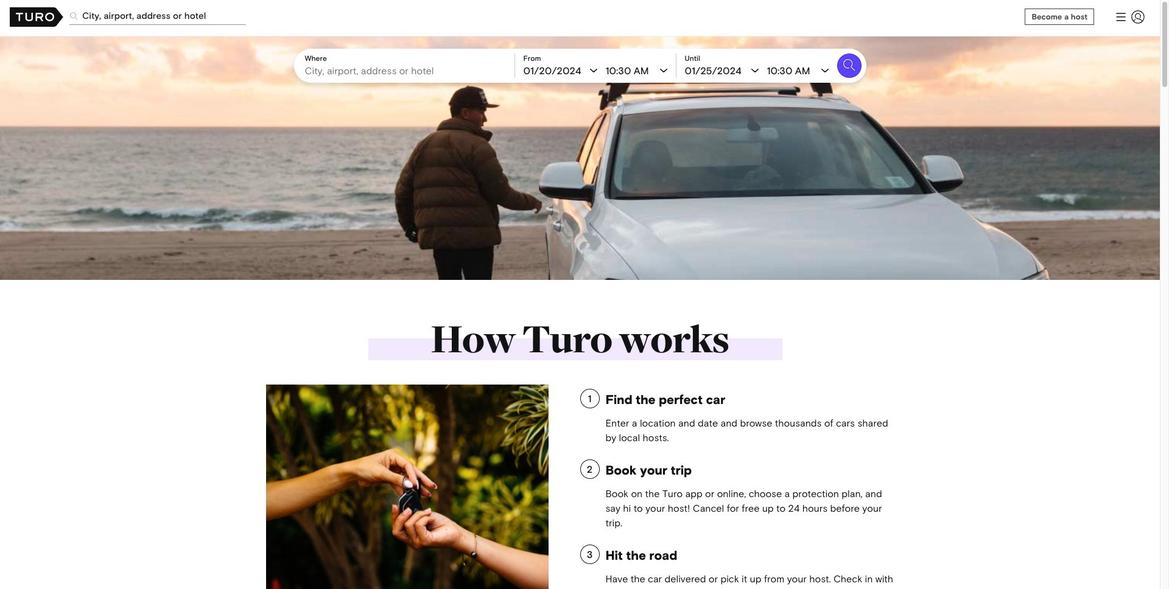 Task type: locate. For each thing, give the bounding box(es) containing it.
1 horizontal spatial city, airport, address or hotel field
[[305, 63, 508, 78]]

0 horizontal spatial city, airport, address or hotel field
[[69, 7, 246, 25]]

None field
[[69, 0, 1018, 34], [305, 63, 508, 78], [69, 0, 1018, 34], [305, 63, 508, 78]]

City, airport, address or hotel field
[[69, 7, 246, 25], [305, 63, 508, 78]]

turo image
[[10, 7, 63, 27]]

0 vertical spatial city, airport, address or hotel field
[[69, 7, 246, 25]]

1 vertical spatial city, airport, address or hotel field
[[305, 63, 508, 78]]



Task type: describe. For each thing, give the bounding box(es) containing it.
menu element
[[1109, 5, 1151, 29]]

turo host handing keys to guest image
[[266, 385, 549, 590]]



